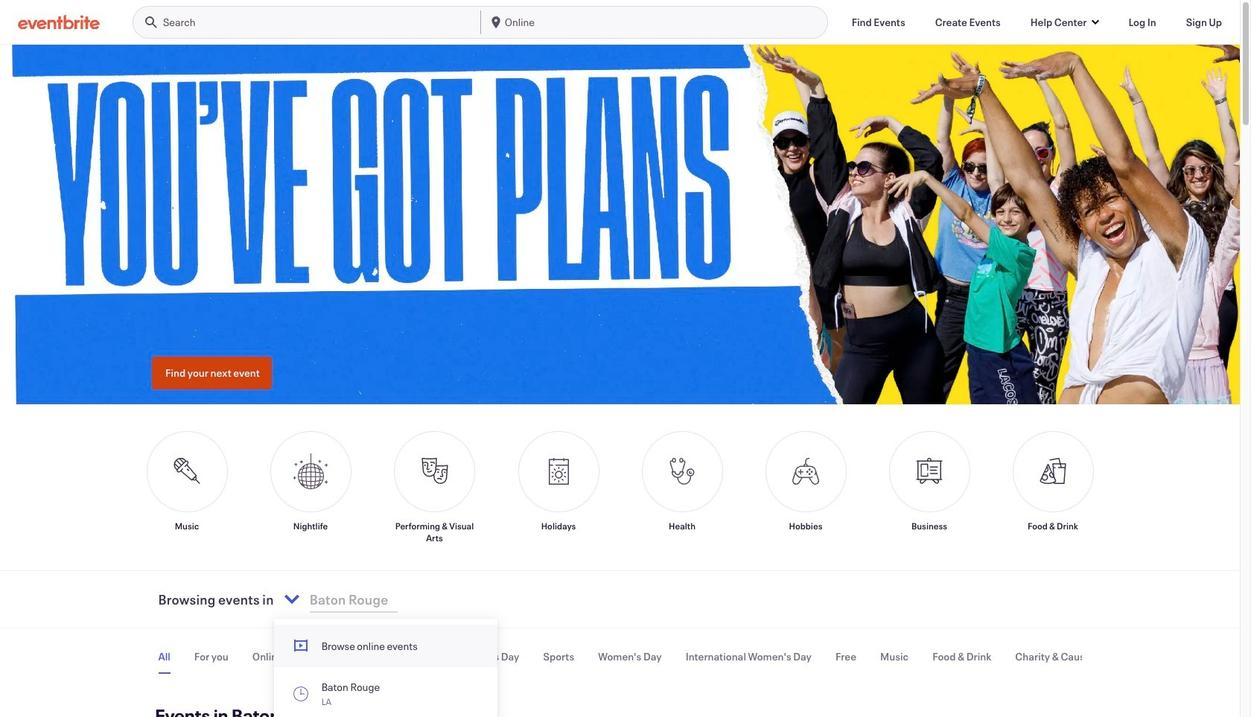 Task type: describe. For each thing, give the bounding box(es) containing it.
find events element
[[852, 15, 906, 29]]

homepage header image
[[0, 45, 1252, 404]]



Task type: locate. For each thing, give the bounding box(es) containing it.
eventbrite image
[[18, 15, 100, 29]]

log in element
[[1129, 15, 1157, 29]]

create events element
[[936, 15, 1001, 29]]

sign up element
[[1187, 15, 1223, 29]]

menu item
[[274, 625, 498, 668]]

menu
[[274, 625, 498, 718]]

Baton Rouge text field
[[305, 582, 496, 618]]



Task type: vqa. For each thing, say whether or not it's contained in the screenshot.
Zodiac Bar & Grill 200 West Woodlawn Road #Suite G Charlotte, NC 28217
no



